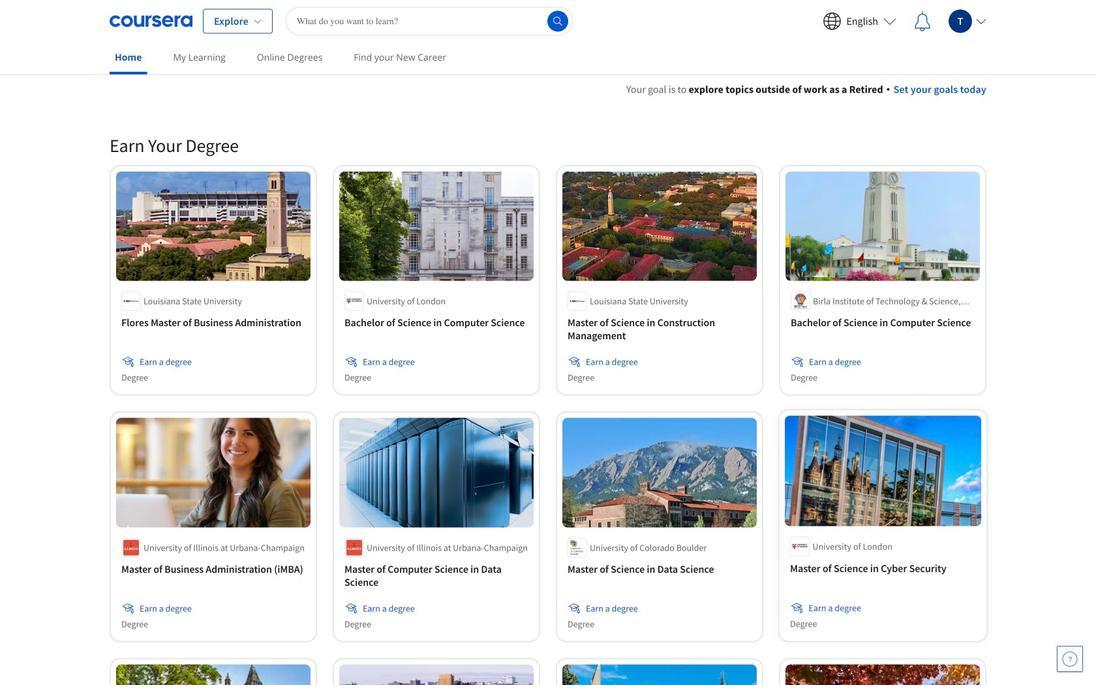 Task type: locate. For each thing, give the bounding box(es) containing it.
None search field
[[286, 7, 573, 36]]

earn your degree collection element
[[102, 113, 995, 685]]

What do you want to learn? text field
[[286, 7, 573, 36]]

help center image
[[1062, 651, 1078, 667]]

main content
[[0, 66, 1096, 685]]



Task type: describe. For each thing, give the bounding box(es) containing it.
coursera image
[[110, 11, 193, 32]]



Task type: vqa. For each thing, say whether or not it's contained in the screenshot.
Coursera image
yes



